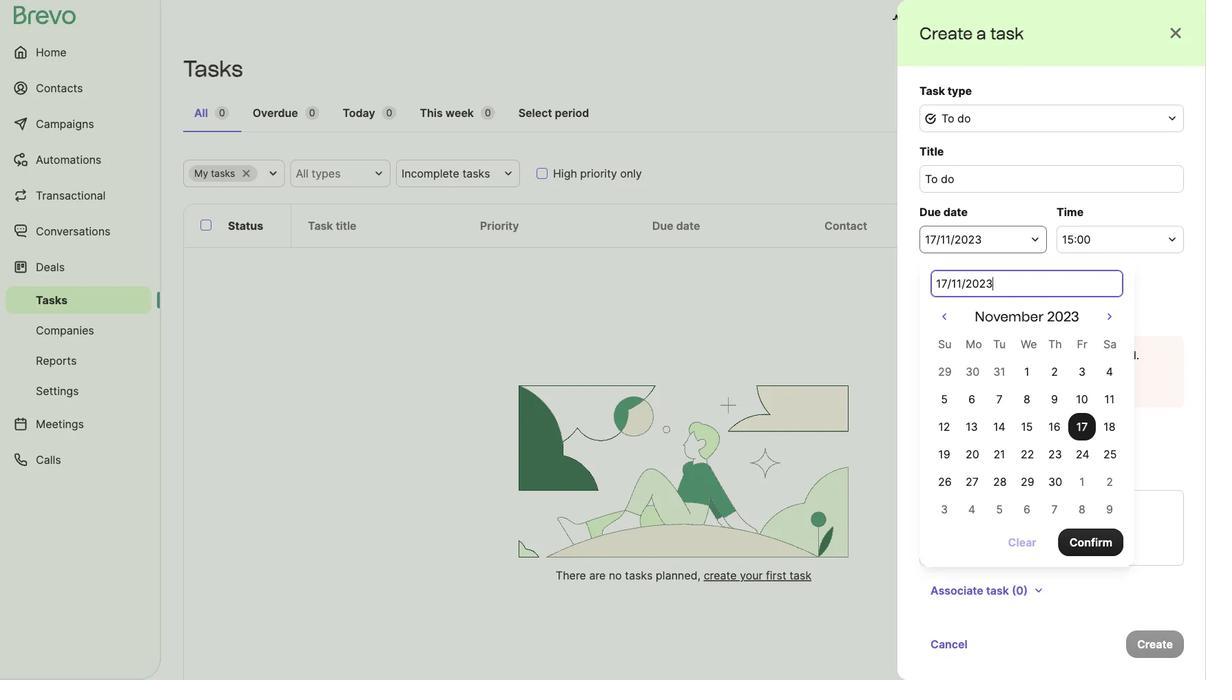 Task type: describe. For each thing, give the bounding box(es) containing it.
18
[[1104, 420, 1116, 434]]

15
[[1022, 420, 1033, 434]]

2 vertical spatial create
[[1138, 638, 1174, 652]]

associate task (0) button
[[920, 577, 1056, 605]]

5 for tuesday, 5 december 2023 cell
[[997, 503, 1003, 516]]

tasks link
[[6, 287, 152, 314]]

1 for wednesday, 1 november 2023 cell at the bottom of the page
[[1025, 365, 1030, 379]]

saturday, 4 november 2023 cell
[[1096, 358, 1124, 386]]

thursday, 30 november 2023 cell
[[1041, 469, 1069, 496]]

contact
[[825, 219, 868, 233]]

row containing 19
[[931, 441, 1124, 469]]

0 horizontal spatial due
[[653, 219, 674, 233]]

create a task inside button
[[1103, 62, 1174, 75]]

conversations link
[[6, 215, 152, 248]]

reminder
[[920, 277, 972, 290]]

incomplete tasks
[[402, 167, 490, 180]]

create your first task link
[[704, 569, 812, 583]]

saturday, 2 december 2023 cell
[[1107, 475, 1113, 489]]

16
[[1049, 420, 1061, 434]]

home
[[36, 45, 67, 59]]

task priority
[[920, 420, 988, 434]]

usage
[[909, 12, 943, 26]]

0 for all
[[219, 107, 225, 119]]

usage and plan
[[909, 12, 992, 26]]

type
[[948, 84, 972, 98]]

calls
[[36, 453, 61, 467]]

friday, 24 november 2023 cell
[[1069, 441, 1096, 469]]

Title text field
[[920, 165, 1185, 193]]

do
[[958, 112, 971, 125]]

thursday, 2 november 2023 cell
[[1041, 358, 1069, 386]]

wednesday, 22 november 2023 cell
[[1014, 441, 1041, 469]]

high
[[553, 167, 577, 180]]

6 for monday, 6 november 2023 cell
[[969, 393, 976, 406]]

a inside button
[[1142, 62, 1148, 75]]

friday, 8 december 2023 cell
[[1079, 503, 1086, 516]]

wednesday, 8 november 2023 cell
[[1014, 386, 1041, 413]]

2 for thursday, 2 november 2023 cell
[[1052, 365, 1058, 379]]

due date inside create a task dialog
[[920, 205, 968, 219]]

my tasks
[[194, 168, 235, 180]]

wednesday, 1 november 2023 cell
[[1014, 358, 1041, 386]]

create a task dialog
[[898, 0, 1207, 681]]

deals link
[[6, 251, 152, 284]]

planned,
[[656, 569, 701, 583]]

tab list containing all
[[183, 99, 1185, 132]]

task type
[[920, 84, 972, 98]]

sunday, 19 november 2023 cell
[[931, 441, 959, 469]]

allow browser notification
[[986, 379, 1127, 392]]

meetings
[[36, 418, 84, 431]]

6 for wednesday, 6 december 2023 cell
[[1024, 503, 1031, 516]]

allow
[[986, 379, 1016, 392]]

15:00
[[1063, 233, 1091, 246]]

disabled.
[[1093, 349, 1140, 362]]

28
[[994, 475, 1007, 489]]

title
[[336, 219, 357, 233]]

0 horizontal spatial browser
[[964, 349, 1007, 362]]

7 for thursday, 7 december 2023 cell
[[1052, 503, 1058, 516]]

notification inside button
[[1065, 379, 1127, 392]]

priority for task
[[948, 420, 988, 434]]

task title
[[308, 219, 357, 233]]

companies
[[36, 324, 94, 337]]

17/11/2023 button
[[920, 226, 1047, 254]]

tuesday, 14 november 2023 cell
[[986, 413, 1014, 441]]

time
[[1057, 205, 1084, 219]]

types
[[312, 167, 341, 180]]

1 horizontal spatial tasks
[[183, 55, 243, 82]]

automations
[[36, 153, 101, 166]]

this
[[420, 106, 443, 120]]

as
[[1013, 442, 1025, 456]]

14
[[994, 420, 1006, 434]]

to do button
[[920, 105, 1185, 132]]

task for task priority
[[920, 420, 946, 434]]

tasks for incomplete tasks
[[463, 167, 490, 180]]

select period
[[519, 106, 589, 120]]

0 horizontal spatial date
[[677, 219, 700, 233]]

DD/MM/YYYY text field
[[931, 270, 1124, 298]]

home link
[[6, 36, 152, 69]]

29 for sunday, 29 october 2023 cell
[[939, 365, 952, 379]]

associate
[[931, 584, 984, 598]]

allow browser notification button
[[964, 375, 1133, 397]]

0 horizontal spatial are
[[589, 569, 606, 583]]

sunday, 3 december 2023 cell
[[941, 503, 948, 516]]

confirm button
[[1059, 529, 1124, 557]]

mark
[[959, 442, 985, 456]]

tasks for my tasks
[[211, 168, 235, 180]]

cancel button
[[920, 631, 979, 659]]

saturday, 9 december 2023 cell
[[1107, 503, 1114, 516]]

task for task type
[[920, 84, 946, 98]]

saturday, 11 november 2023 cell
[[1096, 386, 1124, 413]]

overdue
[[253, 106, 298, 120]]

7 for "tuesday, 7 november 2023" cell
[[997, 393, 1003, 406]]

contacts
[[36, 81, 83, 95]]

november
[[975, 309, 1044, 325]]

all types
[[296, 167, 341, 180]]

friday, 3 november 2023 cell
[[1069, 358, 1096, 386]]

all for all types
[[296, 167, 309, 180]]

saturday, 25 november 2023 cell
[[1096, 441, 1124, 469]]

to
[[942, 112, 955, 125]]

13
[[966, 420, 978, 434]]

campaigns
[[36, 117, 94, 131]]

row containing 26
[[931, 469, 1124, 496]]

usage and plan button
[[882, 6, 1003, 33]]

tu
[[994, 338, 1006, 351]]

15:00 button
[[1057, 226, 1185, 254]]

8 for wednesday, 8 november 2023 cell
[[1024, 393, 1031, 406]]

browser inside button
[[1018, 379, 1062, 392]]

due inside create a task dialog
[[920, 205, 941, 219]]

plan
[[969, 12, 992, 26]]

11
[[1105, 393, 1115, 406]]

monday, 13 november 2023 cell
[[959, 413, 986, 441]]

select period link
[[508, 99, 600, 131]]

first
[[766, 569, 787, 583]]

only
[[620, 167, 642, 180]]

title
[[920, 145, 944, 158]]

we
[[1021, 338, 1038, 351]]

high priority only
[[553, 167, 642, 180]]

row containing su
[[931, 331, 1124, 358]]

monday, 6 november 2023 cell
[[959, 386, 986, 413]]

1 for friday, 1 december 2023 cell
[[1080, 475, 1085, 489]]

0 vertical spatial create
[[920, 23, 973, 43]]

friday, 1 december 2023 cell
[[1080, 475, 1085, 489]]

are inside alert
[[1073, 349, 1090, 362]]

thursday, 9 november 2023 cell
[[1041, 386, 1069, 413]]

campaigns link
[[6, 107, 152, 141]]

2023
[[1047, 309, 1080, 325]]

there
[[556, 569, 586, 583]]

friday, 10 november 2023 cell
[[1069, 386, 1096, 413]]

priority
[[480, 219, 519, 233]]

and
[[946, 12, 966, 26]]

5 for sunday, 5 november 2023 cell
[[941, 393, 948, 406]]

27
[[966, 475, 979, 489]]

2 horizontal spatial priority
[[1053, 442, 1090, 456]]

21
[[994, 448, 1006, 461]]

my tasks button
[[183, 160, 285, 187]]

thursday, 23 november 2023 cell
[[1041, 441, 1069, 469]]



Task type: vqa. For each thing, say whether or not it's contained in the screenshot.


Task type: locate. For each thing, give the bounding box(es) containing it.
0 horizontal spatial 8
[[1024, 393, 1031, 406]]

tuesday, 31 october 2023 cell
[[994, 365, 1006, 379]]

0 right week
[[485, 107, 491, 119]]

task
[[920, 84, 946, 98], [308, 219, 333, 233], [920, 420, 946, 434]]

30
[[966, 365, 980, 379], [1049, 475, 1063, 489]]

0 vertical spatial 4
[[1107, 365, 1114, 379]]

1 vertical spatial task
[[308, 219, 333, 233]]

6 row from the top
[[931, 469, 1124, 496]]

8 right thursday, 7 december 2023 cell
[[1079, 503, 1086, 516]]

mark task as high priority
[[959, 442, 1090, 456]]

2 up allow browser notification on the right of page
[[1052, 365, 1058, 379]]

a
[[977, 23, 987, 43], [1142, 62, 1148, 75]]

this week
[[420, 106, 474, 120]]

task left "type" at the top of page
[[920, 84, 946, 98]]

0 horizontal spatial tasks
[[36, 294, 68, 307]]

12
[[939, 420, 951, 434]]

all for all
[[194, 106, 208, 120]]

alert inside create a task dialog
[[920, 336, 1185, 408]]

3 for the sunday, 3 december 2023 cell
[[941, 503, 948, 516]]

6 inside cell
[[969, 393, 976, 406]]

0 horizontal spatial 6
[[969, 393, 976, 406]]

8 down wednesday, 1 november 2023 cell at the bottom of the page
[[1024, 393, 1031, 406]]

november 2023 grid
[[931, 309, 1124, 524]]

4 for saturday, 4 november 2023 cell
[[1107, 365, 1114, 379]]

all left types
[[296, 167, 309, 180]]

sunday, 29 october 2023 cell
[[939, 365, 952, 379]]

calls link
[[6, 444, 152, 477]]

0 horizontal spatial 29
[[939, 365, 952, 379]]

companies link
[[6, 317, 152, 345]]

sunday, 5 november 2023 cell
[[931, 386, 959, 413]]

th
[[1049, 338, 1062, 351]]

4 down "disabled." on the right bottom
[[1107, 365, 1114, 379]]

0 horizontal spatial 4
[[969, 503, 976, 516]]

29 inside cell
[[1021, 475, 1035, 489]]

1 vertical spatial priority
[[948, 420, 988, 434]]

reports link
[[6, 347, 152, 375]]

1
[[1025, 365, 1030, 379], [1080, 475, 1085, 489]]

1 inside cell
[[1025, 365, 1030, 379]]

30 for monday, 30 october 2023 cell
[[966, 365, 980, 379]]

incomplete
[[402, 167, 460, 180]]

0 horizontal spatial all
[[194, 106, 208, 120]]

browser
[[964, 349, 1007, 362], [1018, 379, 1062, 392]]

1 horizontal spatial 1
[[1080, 475, 1085, 489]]

0 vertical spatial create a task
[[920, 23, 1024, 43]]

1 0 from the left
[[219, 107, 225, 119]]

0 vertical spatial due
[[920, 205, 941, 219]]

0 horizontal spatial 30
[[966, 365, 980, 379]]

0 vertical spatial 6
[[969, 393, 976, 406]]

1 horizontal spatial create a task
[[1103, 62, 1174, 75]]

settings link
[[6, 378, 152, 405]]

there are no tasks planned, create your first task
[[556, 569, 812, 583]]

0 vertical spatial 5
[[941, 393, 948, 406]]

1 horizontal spatial 5
[[997, 503, 1003, 516]]

2 vertical spatial priority
[[1053, 442, 1090, 456]]

0 horizontal spatial priority
[[580, 167, 617, 180]]

row
[[931, 331, 1124, 358], [931, 358, 1124, 386], [931, 386, 1124, 413], [931, 413, 1124, 441], [931, 441, 1124, 469], [931, 469, 1124, 496], [931, 496, 1124, 524]]

tasks right incomplete
[[463, 167, 490, 180]]

9 for saturday, 9 december 2023 cell
[[1107, 503, 1114, 516]]

settings
[[36, 385, 79, 398]]

0 horizontal spatial tasks
[[211, 168, 235, 180]]

2 0 from the left
[[309, 107, 315, 119]]

1 vertical spatial 4
[[969, 503, 976, 516]]

0 vertical spatial 8
[[1024, 393, 1031, 406]]

row containing 5
[[931, 386, 1124, 413]]

1 vertical spatial date
[[677, 219, 700, 233]]

0 vertical spatial 3
[[1079, 365, 1086, 379]]

deals
[[36, 260, 65, 274]]

0 for today
[[386, 107, 392, 119]]

7 down thursday, 30 november 2023 cell
[[1052, 503, 1058, 516]]

1 horizontal spatial 3
[[1079, 365, 1086, 379]]

are
[[1073, 349, 1090, 362], [589, 569, 606, 583]]

9 for 'thursday, 9 november 2023' cell
[[1052, 393, 1058, 406]]

saturday, 18 november 2023 cell
[[1096, 413, 1124, 441]]

0 vertical spatial 2
[[1052, 365, 1058, 379]]

1 vertical spatial 29
[[1021, 475, 1035, 489]]

1 vertical spatial 5
[[997, 503, 1003, 516]]

sunday, 26 november 2023 cell
[[931, 469, 959, 496]]

1 vertical spatial 6
[[1024, 503, 1031, 516]]

1 left thursday, 2 november 2023 cell
[[1025, 365, 1030, 379]]

0 for this week
[[485, 107, 491, 119]]

17/11/2023
[[925, 233, 982, 246]]

7 down allow
[[997, 393, 1003, 406]]

1 horizontal spatial 4
[[1107, 365, 1114, 379]]

1 vertical spatial browser
[[1018, 379, 1062, 392]]

9
[[1052, 393, 1058, 406], [1107, 503, 1114, 516]]

create a task inside dialog
[[920, 23, 1024, 43]]

tasks right no
[[625, 569, 653, 583]]

3 for friday, 3 november 2023 cell
[[1079, 365, 1086, 379]]

2 inside cell
[[1052, 365, 1058, 379]]

my
[[194, 168, 208, 180]]

0 horizontal spatial 3
[[941, 503, 948, 516]]

row group inside create a task dialog
[[931, 358, 1124, 524]]

task left title
[[308, 219, 333, 233]]

wednesday, 29 november 2023 cell
[[1014, 469, 1041, 496]]

30 left friday, 1 december 2023 cell
[[1049, 475, 1063, 489]]

6
[[969, 393, 976, 406], [1024, 503, 1031, 516]]

0 vertical spatial tasks
[[183, 55, 243, 82]]

to do
[[942, 112, 971, 125]]

monday, 4 december 2023 cell
[[969, 503, 976, 516]]

1 horizontal spatial a
[[1142, 62, 1148, 75]]

24
[[1076, 448, 1090, 461]]

create
[[704, 569, 737, 583]]

5 down tuesday, 28 november 2023 cell on the bottom right of the page
[[997, 503, 1003, 516]]

no
[[609, 569, 622, 583]]

incomplete tasks button
[[396, 160, 520, 187]]

wednesday, 6 december 2023 cell
[[1024, 503, 1031, 516]]

due date
[[920, 205, 968, 219], [653, 219, 700, 233]]

tuesday, 21 november 2023 cell
[[986, 441, 1014, 469]]

1 horizontal spatial browser
[[1018, 379, 1062, 392]]

0 vertical spatial 29
[[939, 365, 952, 379]]

task down sunday, 5 november 2023 cell
[[920, 420, 946, 434]]

0 left overdue
[[219, 107, 225, 119]]

1 vertical spatial 9
[[1107, 503, 1114, 516]]

4 for monday, 4 december 2023 cell
[[969, 503, 976, 516]]

25
[[1104, 448, 1117, 461]]

9 inside cell
[[1052, 393, 1058, 406]]

all inside popup button
[[296, 167, 309, 180]]

1 vertical spatial create
[[1103, 62, 1139, 75]]

1 vertical spatial are
[[589, 569, 606, 583]]

high
[[1028, 442, 1050, 456]]

transactional link
[[6, 179, 152, 212]]

cancel
[[931, 638, 968, 652]]

a inside dialog
[[977, 23, 987, 43]]

5 up '12' in the bottom of the page
[[941, 393, 948, 406]]

1 vertical spatial notification
[[1065, 379, 1127, 392]]

0 horizontal spatial a
[[977, 23, 987, 43]]

7
[[997, 393, 1003, 406], [1052, 503, 1058, 516]]

1 horizontal spatial 9
[[1107, 503, 1114, 516]]

17
[[1077, 420, 1088, 434]]

0 for overdue
[[309, 107, 315, 119]]

confirm
[[1070, 536, 1113, 550]]

4 inside cell
[[1107, 365, 1114, 379]]

tasks right the my
[[211, 168, 235, 180]]

1 vertical spatial 1
[[1080, 475, 1085, 489]]

6 up 13
[[969, 393, 976, 406]]

2 row from the top
[[931, 358, 1124, 386]]

31
[[994, 365, 1006, 379]]

1 horizontal spatial 6
[[1024, 503, 1031, 516]]

1 vertical spatial 2
[[1107, 475, 1113, 489]]

1 vertical spatial tasks
[[36, 294, 68, 307]]

0 vertical spatial browser
[[964, 349, 1007, 362]]

9 down saturday, 2 december 2023 cell
[[1107, 503, 1114, 516]]

1 horizontal spatial all
[[296, 167, 309, 180]]

1 vertical spatial all
[[296, 167, 309, 180]]

task for task title
[[308, 219, 333, 233]]

row group containing 29
[[931, 358, 1124, 524]]

0 vertical spatial 1
[[1025, 365, 1030, 379]]

select
[[519, 106, 552, 120]]

meetings link
[[6, 408, 152, 441]]

2 for saturday, 2 december 2023 cell
[[1107, 475, 1113, 489]]

0 horizontal spatial due date
[[653, 219, 700, 233]]

priority down friday, 17 november 2023 cell
[[1053, 442, 1090, 456]]

0 vertical spatial task
[[920, 84, 946, 98]]

3 inside cell
[[1079, 365, 1086, 379]]

notes
[[920, 470, 952, 483]]

30 for thursday, 30 november 2023 cell
[[1049, 475, 1063, 489]]

0 vertical spatial 7
[[997, 393, 1003, 406]]

1 vertical spatial 7
[[1052, 503, 1058, 516]]

30 left 31
[[966, 365, 980, 379]]

transactional
[[36, 189, 106, 202]]

7 row from the top
[[931, 496, 1124, 524]]

monday, 20 november 2023 cell
[[959, 441, 986, 469]]

1 horizontal spatial 2
[[1107, 475, 1113, 489]]

29 for wednesday, 29 november 2023 cell
[[1021, 475, 1035, 489]]

1 horizontal spatial 29
[[1021, 475, 1035, 489]]

1 vertical spatial a
[[1142, 62, 1148, 75]]

alert containing browser notification are disabled.
[[920, 336, 1185, 408]]

sunday, 12 november 2023 cell
[[931, 413, 959, 441]]

2 horizontal spatial tasks
[[625, 569, 653, 583]]

1 vertical spatial 3
[[941, 503, 948, 516]]

3 down fr
[[1079, 365, 1086, 379]]

1 horizontal spatial date
[[944, 205, 968, 219]]

5 row from the top
[[931, 441, 1124, 469]]

create
[[920, 23, 973, 43], [1103, 62, 1139, 75], [1138, 638, 1174, 652]]

create a task button
[[1092, 55, 1185, 83]]

0
[[219, 107, 225, 119], [309, 107, 315, 119], [386, 107, 392, 119], [485, 107, 491, 119]]

0 vertical spatial 9
[[1052, 393, 1058, 406]]

29 down 'su'
[[939, 365, 952, 379]]

22
[[1021, 448, 1035, 461]]

4 0 from the left
[[485, 107, 491, 119]]

period
[[555, 106, 589, 120]]

thursday, 16 november 2023 cell
[[1041, 413, 1069, 441]]

1 vertical spatial 30
[[1049, 475, 1063, 489]]

20
[[966, 448, 980, 461]]

1 vertical spatial due date
[[653, 219, 700, 233]]

29
[[939, 365, 952, 379], [1021, 475, 1035, 489]]

1 horizontal spatial tasks
[[463, 167, 490, 180]]

tab list
[[183, 99, 1185, 132]]

thursday, 7 december 2023 cell
[[1052, 503, 1058, 516]]

10
[[1077, 393, 1089, 406]]

7 inside "tuesday, 7 november 2023" cell
[[997, 393, 1003, 406]]

4
[[1107, 365, 1114, 379], [969, 503, 976, 516]]

date inside create a task dialog
[[944, 205, 968, 219]]

0 right today
[[386, 107, 392, 119]]

3 row from the top
[[931, 386, 1124, 413]]

0 horizontal spatial 5
[[941, 393, 948, 406]]

browser notification are disabled.
[[964, 349, 1140, 362]]

9 down allow browser notification on the right of page
[[1052, 393, 1058, 406]]

8 for friday, 8 december 2023 cell
[[1079, 503, 1086, 516]]

all up the my
[[194, 106, 208, 120]]

tuesday, 28 november 2023 cell
[[986, 469, 1014, 496]]

priority up mark
[[948, 420, 988, 434]]

Search a task search field
[[978, 160, 1185, 187]]

29 left thursday, 30 november 2023 cell
[[1021, 475, 1035, 489]]

priority for high
[[580, 167, 617, 180]]

23
[[1049, 448, 1063, 461]]

0 vertical spatial all
[[194, 106, 208, 120]]

1 horizontal spatial 8
[[1079, 503, 1086, 516]]

1 vertical spatial create a task
[[1103, 62, 1174, 75]]

0 vertical spatial a
[[977, 23, 987, 43]]

clear
[[1009, 536, 1037, 550]]

2 down 'saturday, 25 november 2023' cell
[[1107, 475, 1113, 489]]

0 vertical spatial are
[[1073, 349, 1090, 362]]

1 vertical spatial due
[[653, 219, 674, 233]]

19
[[939, 448, 951, 461]]

0 vertical spatial priority
[[580, 167, 617, 180]]

4 row from the top
[[931, 413, 1124, 441]]

(0)
[[1012, 584, 1028, 598]]

row containing 29
[[931, 358, 1124, 386]]

sa
[[1104, 338, 1117, 351]]

0 horizontal spatial create a task
[[920, 23, 1024, 43]]

0 vertical spatial date
[[944, 205, 968, 219]]

3 down sunday, 26 november 2023 cell
[[941, 503, 948, 516]]

1 row from the top
[[931, 331, 1124, 358]]

row containing 3
[[931, 496, 1124, 524]]

fr
[[1077, 338, 1088, 351]]

reports
[[36, 354, 77, 368]]

alert
[[920, 336, 1185, 408]]

su
[[939, 338, 952, 351]]

tasks
[[463, 167, 490, 180], [211, 168, 235, 180], [625, 569, 653, 583]]

today
[[343, 106, 375, 120]]

week
[[446, 106, 474, 120]]

november 2023
[[975, 309, 1080, 325]]

are left no
[[589, 569, 606, 583]]

friday, 17 november 2023 cell
[[1069, 413, 1096, 441]]

1 vertical spatial 8
[[1079, 503, 1086, 516]]

4 down the monday, 27 november 2023 cell
[[969, 503, 976, 516]]

clear button
[[998, 529, 1048, 557]]

date
[[944, 205, 968, 219], [677, 219, 700, 233]]

tuesday, 5 december 2023 cell
[[997, 503, 1003, 516]]

monday, 30 october 2023 cell
[[966, 365, 980, 379]]

1 horizontal spatial due
[[920, 205, 941, 219]]

2
[[1052, 365, 1058, 379], [1107, 475, 1113, 489]]

1 down friday, 24 november 2023 cell
[[1080, 475, 1085, 489]]

1 horizontal spatial due date
[[920, 205, 968, 219]]

2 vertical spatial task
[[920, 420, 946, 434]]

0 vertical spatial 30
[[966, 365, 980, 379]]

Notes text field
[[920, 491, 1185, 566]]

create a task
[[920, 23, 1024, 43], [1103, 62, 1174, 75]]

1 horizontal spatial priority
[[948, 420, 988, 434]]

0 horizontal spatial 7
[[997, 393, 1003, 406]]

mo
[[966, 338, 983, 351]]

row containing 12
[[931, 413, 1124, 441]]

0 horizontal spatial 1
[[1025, 365, 1030, 379]]

wednesday, 15 november 2023 cell
[[1014, 413, 1041, 441]]

3 0 from the left
[[386, 107, 392, 119]]

0 vertical spatial notification
[[1010, 349, 1070, 362]]

6 down wednesday, 29 november 2023 cell
[[1024, 503, 1031, 516]]

8 inside cell
[[1024, 393, 1031, 406]]

1 horizontal spatial 7
[[1052, 503, 1058, 516]]

30 inside thursday, 30 november 2023 cell
[[1049, 475, 1063, 489]]

conversations
[[36, 225, 111, 238]]

tuesday, 7 november 2023 cell
[[986, 386, 1014, 413]]

0 right overdue
[[309, 107, 315, 119]]

are right "th"
[[1073, 349, 1090, 362]]

0 horizontal spatial 9
[[1052, 393, 1058, 406]]

1 horizontal spatial are
[[1073, 349, 1090, 362]]

0 horizontal spatial 2
[[1052, 365, 1058, 379]]

row group
[[931, 358, 1124, 524]]

monday, 27 november 2023 cell
[[959, 469, 986, 496]]

0 vertical spatial due date
[[920, 205, 968, 219]]

5 inside sunday, 5 november 2023 cell
[[941, 393, 948, 406]]

create button
[[1127, 631, 1185, 659]]

1 horizontal spatial 30
[[1049, 475, 1063, 489]]

5
[[941, 393, 948, 406], [997, 503, 1003, 516]]

priority left only
[[580, 167, 617, 180]]



